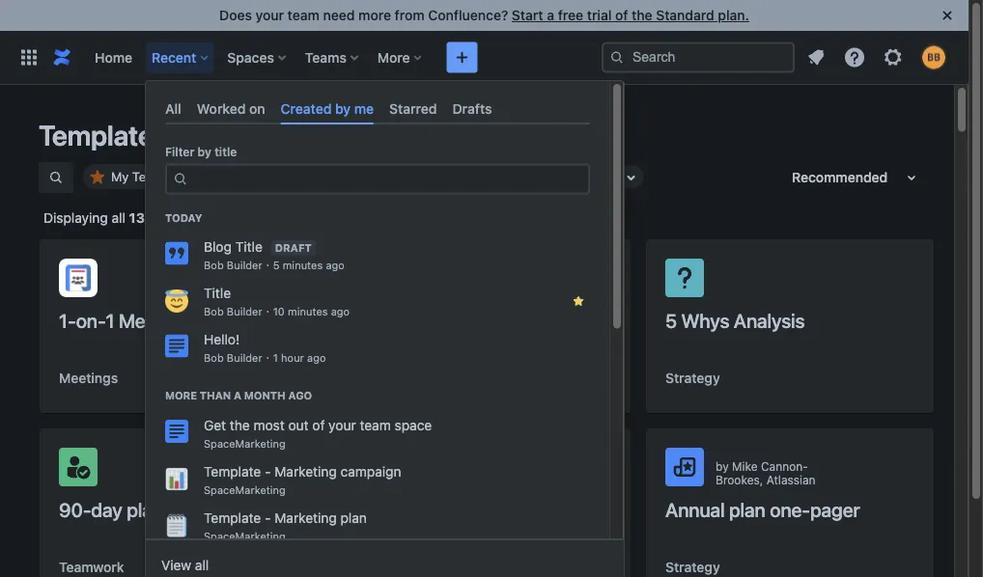 Task type: describe. For each thing, give the bounding box(es) containing it.
month
[[244, 390, 286, 402]]

bob builder ・ 1 hour ago
[[204, 352, 326, 365]]

meetings button
[[59, 369, 118, 388]]

hands
[[388, 498, 441, 521]]

by for filter
[[198, 146, 211, 159]]

teamwork button
[[59, 558, 124, 578]]

strategy button for 5
[[666, 369, 720, 388]]

minutes inside title bob builder ・ 10 minutes ago
[[288, 306, 328, 318]]

view
[[161, 558, 191, 574]]

my
[[111, 170, 129, 184]]

bob inside title bob builder ・ 10 minutes ago
[[204, 306, 224, 318]]

on
[[249, 100, 265, 116]]

0 vertical spatial templates
[[39, 119, 167, 152]]

more categories image
[[620, 166, 643, 189]]

ago up out
[[288, 390, 312, 402]]

open image
[[395, 128, 418, 151]]

1 vertical spatial a
[[234, 390, 241, 402]]

on-
[[76, 309, 106, 332]]

today
[[165, 212, 202, 224]]

ago right hour
[[307, 352, 326, 365]]

builder inside title bob builder ・ 10 minutes ago
[[227, 306, 262, 318]]

ago up title bob builder ・ 10 minutes ago
[[326, 260, 345, 272]]

90-
[[59, 498, 91, 521]]

banner containing home
[[0, 30, 969, 85]]

teams
[[305, 49, 347, 65]]

customer support 9
[[408, 170, 530, 184]]

hello!
[[204, 332, 240, 348]]

worked
[[197, 100, 246, 116]]

5 inside today element
[[273, 260, 280, 272]]

created
[[281, 100, 332, 116]]

customer
[[408, 170, 465, 184]]

close image
[[936, 4, 959, 27]]

- for template - marketing campaign
[[265, 464, 271, 480]]

0 vertical spatial title
[[235, 239, 263, 255]]

title inside title bob builder ・ 10 minutes ago
[[204, 286, 231, 302]]

bob for bob builder
[[214, 131, 239, 147]]

brookes,
[[716, 473, 763, 487]]

title bob builder ・ 10 minutes ago
[[204, 286, 350, 318]]

need
[[323, 7, 355, 23]]

0 horizontal spatial your
[[256, 7, 284, 23]]

all for all
[[165, 100, 181, 116]]

Search field
[[602, 42, 795, 73]]

spaces
[[227, 49, 274, 65]]

1 inside today element
[[273, 352, 278, 365]]

standard
[[656, 7, 715, 23]]

template - marketing campaign spacemarketing
[[204, 464, 401, 497]]

5 whys analysis
[[666, 309, 805, 332]]

design
[[547, 170, 588, 184]]

teams button
[[299, 42, 366, 73]]

worked on
[[197, 100, 265, 116]]

spacemarketing for template - marketing plan
[[204, 530, 286, 543]]

more
[[358, 7, 391, 23]]

whys
[[681, 309, 730, 332]]

displaying all 130 templates.
[[43, 210, 223, 226]]

16
[[594, 170, 608, 184]]

1-
[[59, 309, 76, 332]]

home
[[95, 49, 132, 65]]

trial
[[587, 7, 612, 23]]

out
[[288, 417, 309, 433]]

me
[[354, 100, 374, 116]]

filter
[[165, 146, 195, 159]]

title
[[215, 146, 237, 159]]

0 horizontal spatial 1
[[106, 309, 114, 332]]

recommended
[[792, 170, 888, 185]]

popular
[[327, 170, 371, 184]]

meeting
[[445, 498, 515, 521]]

marketing for plan
[[275, 510, 337, 526]]

design 16
[[547, 170, 608, 184]]

featured button
[[205, 164, 294, 189]]

bob builder
[[214, 131, 286, 147]]

recent button
[[146, 42, 216, 73]]

get
[[204, 417, 226, 433]]

template - marketing plan spacemarketing
[[204, 510, 367, 543]]

confluence?
[[428, 7, 508, 23]]

today element
[[146, 234, 609, 369]]

my templates button
[[83, 164, 201, 189]]

15
[[377, 170, 391, 184]]

your inside get the most out of your team space spacemarketing
[[329, 417, 356, 433]]

spacemarketing inside get the most out of your team space spacemarketing
[[204, 438, 286, 450]]

view all link
[[146, 547, 624, 578]]

marketing for campaign
[[275, 464, 337, 480]]

help icon image
[[843, 46, 866, 69]]

all hands meeting button
[[343, 429, 631, 578]]

get the most out of your team space spacemarketing
[[204, 417, 432, 450]]

strategy for annual
[[666, 560, 720, 576]]

・ for blog title
[[262, 260, 273, 272]]

annual plan one-pager
[[666, 498, 860, 521]]

open search bar image
[[48, 170, 64, 185]]

more button
[[372, 42, 430, 73]]

appswitcher icon image
[[17, 46, 41, 69]]

0 horizontal spatial team
[[288, 7, 320, 23]]

bob for bob builder ・ 1 hour ago
[[204, 352, 224, 365]]

Filter by title text field
[[194, 166, 577, 193]]

displaying
[[43, 210, 108, 226]]

annual
[[666, 498, 725, 521]]

campaign
[[341, 464, 401, 480]]

featured
[[233, 170, 285, 184]]

team inside get the most out of your team space spacemarketing
[[360, 417, 391, 433]]

0 vertical spatial the
[[632, 7, 653, 23]]

recent
[[152, 49, 196, 65]]

templates.
[[158, 210, 223, 226]]

start
[[512, 7, 543, 23]]

filter by title
[[165, 146, 237, 159]]

ago inside title bob builder ・ 10 minutes ago
[[331, 306, 350, 318]]

10
[[273, 306, 285, 318]]

2 horizontal spatial plan
[[729, 498, 766, 521]]



Task type: vqa. For each thing, say whether or not it's contained in the screenshot.
FEEDBACK
no



Task type: locate. For each thing, give the bounding box(es) containing it.
0 vertical spatial 5
[[273, 260, 280, 272]]

0 horizontal spatial the
[[230, 417, 250, 433]]

1 vertical spatial template
[[204, 510, 261, 526]]

builder for bob builder ・ 5 minutes ago
[[227, 260, 262, 272]]

hour
[[281, 352, 304, 365]]

marketing inside template - marketing plan spacemarketing
[[275, 510, 337, 526]]

a right than
[[234, 390, 241, 402]]

by inside by mike cannon- brookes, atlassian
[[716, 460, 729, 473]]

templates up the my
[[39, 119, 167, 152]]

team left space
[[360, 417, 391, 433]]

0 vertical spatial all
[[165, 100, 181, 116]]

bob down blog
[[204, 260, 224, 272]]

0 vertical spatial a
[[547, 7, 554, 23]]

0 horizontal spatial 5
[[273, 260, 280, 272]]

confluence image
[[50, 46, 73, 69]]

1 vertical spatial templates
[[132, 170, 192, 184]]

1 horizontal spatial the
[[632, 7, 653, 23]]

most
[[254, 417, 285, 433]]

1 vertical spatial the
[[230, 417, 250, 433]]

0 vertical spatial more
[[378, 49, 410, 65]]

does
[[219, 7, 252, 23]]

your right does
[[256, 7, 284, 23]]

1 horizontal spatial of
[[615, 7, 628, 23]]

than
[[200, 390, 231, 402]]

1 vertical spatial strategy button
[[666, 558, 720, 578]]

1 horizontal spatial 1
[[273, 352, 278, 365]]

builder left 10 at the bottom left
[[227, 306, 262, 318]]

more down from at the top left of the page
[[378, 49, 410, 65]]

1 horizontal spatial 5
[[666, 309, 677, 332]]

more for more
[[378, 49, 410, 65]]

day
[[91, 498, 122, 521]]

template for template - marketing campaign
[[204, 464, 261, 480]]

3 spacemarketing from the top
[[204, 530, 286, 543]]

- inside template - marketing campaign spacemarketing
[[265, 464, 271, 480]]

of inside get the most out of your team space spacemarketing
[[312, 417, 325, 433]]

the right trial
[[632, 7, 653, 23]]

1 vertical spatial title
[[204, 286, 231, 302]]

1 vertical spatial all
[[195, 558, 209, 574]]

template
[[204, 464, 261, 480], [204, 510, 261, 526]]

1 vertical spatial minutes
[[288, 306, 328, 318]]

1 horizontal spatial by
[[335, 100, 351, 116]]

team left "need"
[[288, 7, 320, 23]]

:bar_chart: image
[[165, 468, 188, 491], [165, 468, 188, 491]]

・ up bob builder ・ 1 hour ago
[[262, 306, 273, 318]]

2 vertical spatial spacemarketing
[[204, 530, 286, 543]]

1 right '1-'
[[106, 309, 114, 332]]

1 vertical spatial all
[[362, 498, 384, 521]]

drafts
[[453, 100, 492, 116]]

0 vertical spatial minutes
[[283, 260, 323, 272]]

bob down worked on on the left
[[214, 131, 239, 147]]

0 vertical spatial ・
[[262, 260, 273, 272]]

marketing
[[275, 464, 337, 480], [275, 510, 337, 526]]

1 vertical spatial -
[[265, 510, 271, 526]]

spacemarketing up template - marketing plan spacemarketing at the bottom of the page
[[204, 484, 286, 497]]

1 vertical spatial ・
[[262, 306, 273, 318]]

strategy
[[666, 370, 720, 386], [666, 560, 720, 576]]

1 vertical spatial 5
[[666, 309, 677, 332]]

builder down the on
[[243, 131, 286, 147]]

1 ・ from the top
[[262, 260, 273, 272]]

all for displaying
[[112, 210, 125, 226]]

0 vertical spatial marketing
[[275, 464, 337, 480]]

builder down blog title
[[227, 260, 262, 272]]

a
[[547, 7, 554, 23], [234, 390, 241, 402]]

- inside template - marketing plan spacemarketing
[[265, 510, 271, 526]]

spacemarketing
[[204, 438, 286, 450], [204, 484, 286, 497], [204, 530, 286, 543]]

5 left whys
[[666, 309, 677, 332]]

0 vertical spatial your
[[256, 7, 284, 23]]

2 horizontal spatial by
[[716, 460, 729, 473]]

tab list
[[157, 93, 598, 125]]

template inside template - marketing campaign spacemarketing
[[204, 464, 261, 480]]

bob
[[214, 131, 239, 147], [204, 260, 224, 272], [204, 306, 224, 318], [204, 352, 224, 365]]

0 horizontal spatial all
[[165, 100, 181, 116]]

plan down campaign
[[341, 510, 367, 526]]

more than a month ago element
[[146, 412, 609, 578]]

from
[[395, 7, 425, 23]]

the right get
[[230, 417, 250, 433]]

title
[[235, 239, 263, 255], [204, 286, 231, 302]]

meetings
[[59, 370, 118, 386]]

templates
[[39, 119, 167, 152], [132, 170, 192, 184]]

mike
[[732, 460, 758, 473]]

1 strategy from the top
[[666, 370, 720, 386]]

starred
[[389, 100, 437, 116]]

all right 'view'
[[195, 558, 209, 574]]

unstar title image
[[571, 294, 586, 309]]

bob down "hello!"
[[204, 352, 224, 365]]

bob builder ・ 5 minutes ago
[[204, 260, 345, 272]]

ago
[[326, 260, 345, 272], [331, 306, 350, 318], [307, 352, 326, 365], [288, 390, 312, 402]]

1-on-1 meeting
[[59, 309, 189, 332]]

minutes right 10 at the bottom left
[[288, 306, 328, 318]]

tab list containing all
[[157, 93, 598, 125]]

the inside get the most out of your team space spacemarketing
[[230, 417, 250, 433]]

2 vertical spatial ・
[[262, 352, 273, 365]]

3 ・ from the top
[[262, 352, 273, 365]]

support
[[469, 170, 516, 184]]

1 marketing from the top
[[275, 464, 337, 480]]

templates inside button
[[132, 170, 192, 184]]

strategy button for annual
[[666, 558, 720, 578]]

0 vertical spatial team
[[288, 7, 320, 23]]

1 horizontal spatial plan
[[341, 510, 367, 526]]

-
[[265, 464, 271, 480], [265, 510, 271, 526]]

more
[[378, 49, 410, 65], [165, 390, 197, 402]]

all down campaign
[[362, 498, 384, 521]]

create content image
[[451, 46, 474, 69]]

1 vertical spatial spacemarketing
[[204, 484, 286, 497]]

1 - from the top
[[265, 464, 271, 480]]

strategy button down annual
[[666, 558, 720, 578]]

0 horizontal spatial of
[[312, 417, 325, 433]]

2 marketing from the top
[[275, 510, 337, 526]]

1 vertical spatial strategy
[[666, 560, 720, 576]]

0 vertical spatial of
[[615, 7, 628, 23]]

2 vertical spatial by
[[716, 460, 729, 473]]

teamwork
[[59, 560, 124, 576]]

plan right day
[[127, 498, 163, 521]]

all for all hands meeting
[[362, 498, 384, 521]]

spaces button
[[222, 42, 294, 73]]

notification icon image
[[805, 46, 828, 69]]

・ inside title bob builder ・ 10 minutes ago
[[262, 306, 273, 318]]

2 strategy from the top
[[666, 560, 720, 576]]

of right out
[[312, 417, 325, 433]]

all
[[165, 100, 181, 116], [362, 498, 384, 521]]

more left than
[[165, 390, 197, 402]]

all inside "button"
[[362, 498, 384, 521]]

0 vertical spatial spacemarketing
[[204, 438, 286, 450]]

2 template from the top
[[204, 510, 261, 526]]

2 spacemarketing from the top
[[204, 484, 286, 497]]

strategy down annual
[[666, 560, 720, 576]]

1 horizontal spatial all
[[195, 558, 209, 574]]

0 vertical spatial strategy
[[666, 370, 720, 386]]

- for template - marketing plan
[[265, 510, 271, 526]]

90-day plan
[[59, 498, 163, 521]]

all hands meeting
[[362, 498, 515, 521]]

by mike cannon- brookes, atlassian
[[716, 460, 816, 487]]

template for template - marketing plan
[[204, 510, 261, 526]]

1 horizontal spatial more
[[378, 49, 410, 65]]

130
[[129, 210, 154, 226]]

plan inside template - marketing plan spacemarketing
[[341, 510, 367, 526]]

1 horizontal spatial your
[[329, 417, 356, 433]]

ago right 10 at the bottom left
[[331, 306, 350, 318]]

9
[[522, 170, 530, 184]]

more inside popup button
[[378, 49, 410, 65]]

free
[[558, 7, 584, 23]]

by left title
[[198, 146, 211, 159]]

template inside template - marketing plan spacemarketing
[[204, 510, 261, 526]]

search image
[[609, 50, 625, 65]]

・ for hello!
[[262, 352, 273, 365]]

all
[[112, 210, 125, 226], [195, 558, 209, 574]]

strategy button down whys
[[666, 369, 720, 388]]

recommended button
[[780, 162, 935, 193]]

confluence image
[[50, 46, 73, 69]]

pager
[[810, 498, 860, 521]]

all for view
[[195, 558, 209, 574]]

・ up title bob builder ・ 10 minutes ago
[[262, 260, 273, 272]]

:notepad_spiral: image
[[165, 515, 188, 538], [165, 515, 188, 538]]

- down the "most"
[[265, 464, 271, 480]]

the
[[632, 7, 653, 23], [230, 417, 250, 433]]

one-
[[770, 498, 810, 521]]

0 horizontal spatial more
[[165, 390, 197, 402]]

spacemarketing down the "most"
[[204, 438, 286, 450]]

0 vertical spatial by
[[335, 100, 351, 116]]

marketing inside template - marketing campaign spacemarketing
[[275, 464, 337, 480]]

- down template - marketing campaign spacemarketing
[[265, 510, 271, 526]]

1
[[106, 309, 114, 332], [273, 352, 278, 365]]

global element
[[12, 30, 602, 85]]

:innocent: image
[[165, 290, 188, 313], [165, 290, 188, 313]]

by left mike
[[716, 460, 729, 473]]

0 vertical spatial all
[[112, 210, 125, 226]]

0 vertical spatial strategy button
[[666, 369, 720, 388]]

marketing down template - marketing campaign spacemarketing
[[275, 510, 337, 526]]

by left me
[[335, 100, 351, 116]]

0 horizontal spatial plan
[[127, 498, 163, 521]]

0 horizontal spatial title
[[204, 286, 231, 302]]

spacemarketing up view all
[[204, 530, 286, 543]]

start a free trial of the standard plan. link
[[512, 7, 749, 23]]

1 vertical spatial of
[[312, 417, 325, 433]]

1 vertical spatial your
[[329, 417, 356, 433]]

1 vertical spatial team
[[360, 417, 391, 433]]

by for created
[[335, 100, 351, 116]]

0 vertical spatial -
[[265, 464, 271, 480]]

spacemarketing inside template - marketing plan spacemarketing
[[204, 530, 286, 543]]

1 horizontal spatial title
[[235, 239, 263, 255]]

by
[[335, 100, 351, 116], [198, 146, 211, 159], [716, 460, 729, 473]]

2 strategy button from the top
[[666, 558, 720, 578]]

1 spacemarketing from the top
[[204, 438, 286, 450]]

minutes
[[283, 260, 323, 272], [288, 306, 328, 318]]

of right trial
[[615, 7, 628, 23]]

settings icon image
[[882, 46, 905, 69]]

1 horizontal spatial all
[[362, 498, 384, 521]]

plan down brookes,
[[729, 498, 766, 521]]

template down get
[[204, 464, 261, 480]]

blog title
[[204, 239, 263, 255]]

minutes down draft
[[283, 260, 323, 272]]

meeting
[[119, 309, 189, 332]]

strategy for 5
[[666, 370, 720, 386]]

does your team need more from confluence? start a free trial of the standard plan.
[[219, 7, 749, 23]]

spacemarketing for template - marketing campaign
[[204, 484, 286, 497]]

spacemarketing inside template - marketing campaign spacemarketing
[[204, 484, 286, 497]]

home link
[[89, 42, 138, 73]]

bob up "hello!"
[[204, 306, 224, 318]]

0 horizontal spatial a
[[234, 390, 241, 402]]

・
[[262, 260, 273, 272], [262, 306, 273, 318], [262, 352, 273, 365]]

0 horizontal spatial by
[[198, 146, 211, 159]]

all inside tab list
[[165, 100, 181, 116]]

title right blog
[[235, 239, 263, 255]]

1 vertical spatial by
[[198, 146, 211, 159]]

1 vertical spatial marketing
[[275, 510, 337, 526]]

a left free
[[547, 7, 554, 23]]

analysis
[[734, 309, 805, 332]]

template up view all
[[204, 510, 261, 526]]

atlassian
[[767, 473, 816, 487]]

more for more than a month ago
[[165, 390, 197, 402]]

view all
[[161, 558, 209, 574]]

plan
[[127, 498, 163, 521], [729, 498, 766, 521], [341, 510, 367, 526]]

1 vertical spatial 1
[[273, 352, 278, 365]]

of
[[615, 7, 628, 23], [312, 417, 325, 433]]

bob for bob builder ・ 5 minutes ago
[[204, 260, 224, 272]]

1 left hour
[[273, 352, 278, 365]]

your right out
[[329, 417, 356, 433]]

all up filter
[[165, 100, 181, 116]]

0 vertical spatial 1
[[106, 309, 114, 332]]

1 horizontal spatial team
[[360, 417, 391, 433]]

plan.
[[718, 7, 749, 23]]

2 - from the top
[[265, 510, 271, 526]]

banner
[[0, 30, 969, 85]]

1 vertical spatial more
[[165, 390, 197, 402]]

created by me
[[281, 100, 374, 116]]

0 vertical spatial template
[[204, 464, 261, 480]]

builder down "hello!"
[[227, 352, 262, 365]]

draft
[[275, 242, 312, 255]]

1 horizontal spatial a
[[547, 7, 554, 23]]

5 down draft
[[273, 260, 280, 272]]

templates down filter
[[132, 170, 192, 184]]

2 ・ from the top
[[262, 306, 273, 318]]

marketing down get the most out of your team space spacemarketing
[[275, 464, 337, 480]]

blog
[[204, 239, 232, 255]]

1 template from the top
[[204, 464, 261, 480]]

1 strategy button from the top
[[666, 369, 720, 388]]

title down blog
[[204, 286, 231, 302]]

space
[[395, 417, 432, 433]]

0 horizontal spatial all
[[112, 210, 125, 226]]

builder for bob builder
[[243, 131, 286, 147]]

more than a month ago
[[165, 390, 312, 402]]

・ left hour
[[262, 352, 273, 365]]

all left 130
[[112, 210, 125, 226]]

builder for bob builder ・ 1 hour ago
[[227, 352, 262, 365]]

strategy down whys
[[666, 370, 720, 386]]

my templates
[[111, 170, 192, 184]]



